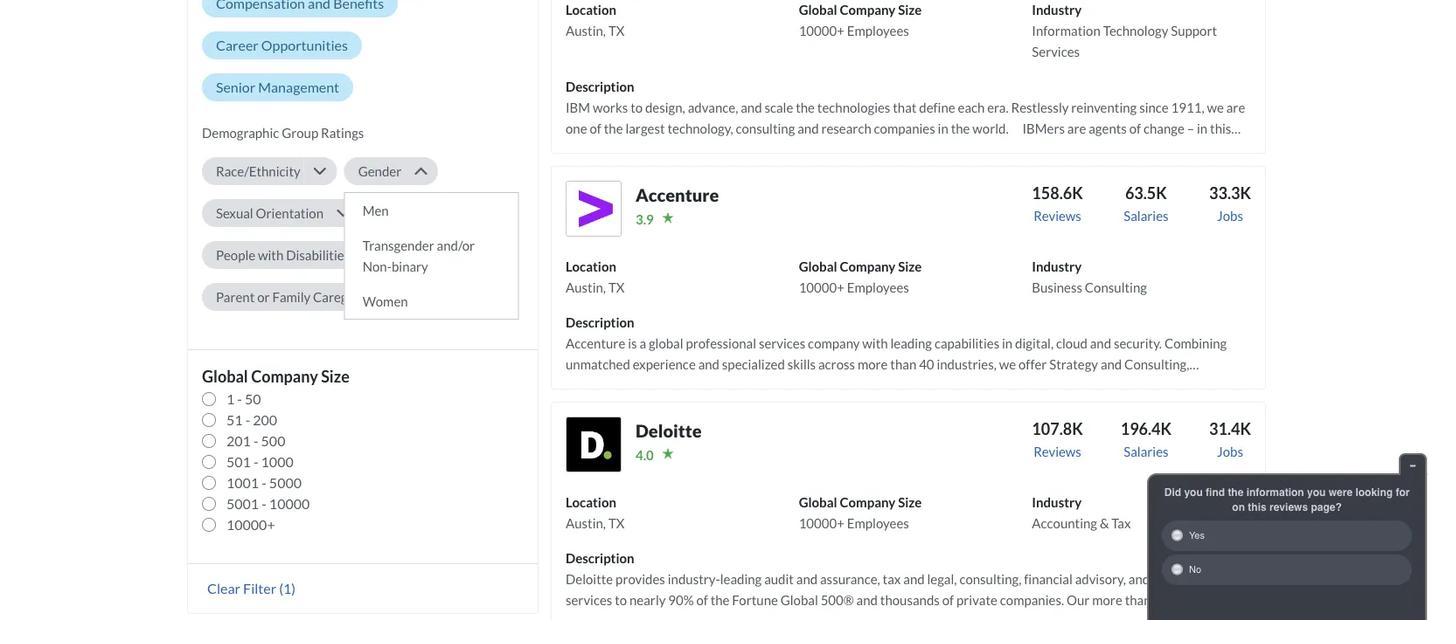 Task type: locate. For each thing, give the bounding box(es) containing it.
2 vertical spatial austin,
[[566, 516, 606, 531]]

did
[[1164, 487, 1181, 499]]

size
[[898, 2, 922, 17], [898, 259, 922, 274], [321, 367, 350, 386], [898, 495, 922, 511]]

employees for accenture
[[847, 280, 909, 295]]

location for accenture
[[566, 259, 616, 274]]

2 employees from the top
[[847, 280, 909, 295]]

clear filter (1) button
[[202, 580, 301, 598]]

company
[[840, 2, 896, 17], [840, 259, 896, 274], [251, 367, 318, 386], [840, 495, 896, 511]]

2 vertical spatial location
[[566, 495, 616, 511]]

3 description from the top
[[566, 551, 634, 566]]

1 horizontal spatial you
[[1307, 487, 1326, 499]]

global company size 10000+ employees for accenture
[[799, 259, 922, 295]]

industry up 'business'
[[1032, 259, 1082, 274]]

and/or
[[437, 238, 475, 253]]

2 vertical spatial location austin, tx
[[566, 495, 625, 531]]

2 industry from the top
[[1032, 259, 1082, 274]]

- down 1001 - 5000 at the left bottom of page
[[262, 496, 266, 513]]

industry up accounting
[[1032, 495, 1082, 511]]

industry inside industry business consulting
[[1032, 259, 1082, 274]]

0 vertical spatial employees
[[847, 23, 909, 38]]

0 vertical spatial location austin, tx
[[566, 2, 625, 38]]

1 jobs from the top
[[1217, 208, 1243, 224]]

support
[[1171, 23, 1217, 38]]

- right the 201
[[253, 433, 258, 450]]

500
[[261, 433, 285, 450]]

disabilities
[[286, 247, 350, 263]]

2 description from the top
[[566, 315, 634, 330]]

1001
[[226, 475, 259, 492]]

services
[[1032, 44, 1080, 59]]

jobs
[[1217, 208, 1243, 224], [1217, 444, 1243, 460]]

1 employees from the top
[[847, 23, 909, 38]]

employees
[[847, 23, 909, 38], [847, 280, 909, 295], [847, 516, 909, 531]]

1 vertical spatial jobs
[[1217, 444, 1243, 460]]

10000+
[[799, 23, 844, 38], [799, 280, 844, 295], [799, 516, 844, 531], [226, 517, 275, 534]]

1 vertical spatial reviews
[[1034, 444, 1081, 460]]

industry accounting & tax
[[1032, 495, 1131, 531]]

global company size
[[202, 367, 350, 386]]

- right 501
[[253, 454, 258, 471]]

2 location austin, tx from the top
[[566, 259, 625, 295]]

0 vertical spatial reviews
[[1034, 208, 1081, 224]]

201
[[226, 433, 251, 450]]

- right 1001
[[262, 475, 266, 492]]

1 vertical spatial industry
[[1032, 259, 1082, 274]]

1 location from the top
[[566, 2, 616, 17]]

jobs inside 31.4k jobs
[[1217, 444, 1243, 460]]

31.4k
[[1209, 420, 1251, 439]]

5000
[[269, 475, 302, 492]]

career opportunities button
[[202, 31, 362, 59]]

race/ethnicity
[[216, 163, 300, 179]]

demographic
[[202, 125, 279, 141]]

1 vertical spatial location
[[566, 259, 616, 274]]

4.0
[[636, 448, 654, 463]]

1 description from the top
[[566, 79, 634, 94]]

501 - 1000
[[226, 454, 293, 471]]

group
[[282, 125, 318, 141]]

binary
[[392, 259, 428, 274]]

no
[[1189, 565, 1201, 576]]

reviews down 158.6k
[[1034, 208, 1081, 224]]

jobs down "33.3k"
[[1217, 208, 1243, 224]]

location austin, tx
[[566, 2, 625, 38], [566, 259, 625, 295], [566, 495, 625, 531]]

you
[[1184, 487, 1203, 499], [1307, 487, 1326, 499]]

salaries down 196.4k
[[1124, 444, 1168, 460]]

accenture image
[[566, 181, 622, 237]]

0 vertical spatial salaries
[[1124, 208, 1169, 224]]

industry inside industry accounting & tax
[[1032, 495, 1082, 511]]

industry for deloitte
[[1032, 495, 1082, 511]]

0 vertical spatial description
[[566, 79, 634, 94]]

you up page?
[[1307, 487, 1326, 499]]

jobs inside 33.3k jobs
[[1217, 208, 1243, 224]]

global company size 10000+ employees
[[799, 2, 922, 38], [799, 259, 922, 295], [799, 495, 922, 531]]

5001
[[226, 496, 259, 513]]

158.6k reviews
[[1032, 184, 1083, 224]]

salaries down 63.5k
[[1124, 208, 1169, 224]]

management
[[258, 79, 339, 96]]

global
[[799, 2, 837, 17], [799, 259, 837, 274], [202, 367, 248, 386], [799, 495, 837, 511]]

industry up information
[[1032, 2, 1082, 17]]

3 employees from the top
[[847, 516, 909, 531]]

50
[[245, 391, 261, 408]]

51 - 200
[[226, 412, 277, 429]]

2 jobs from the top
[[1217, 444, 1243, 460]]

2 reviews from the top
[[1034, 444, 1081, 460]]

196.4k salaries
[[1121, 420, 1172, 460]]

3 industry from the top
[[1032, 495, 1082, 511]]

reviews for deloitte
[[1034, 444, 1081, 460]]

1000
[[261, 454, 293, 471]]

people with disabilities
[[216, 247, 350, 263]]

200
[[253, 412, 277, 429]]

0 vertical spatial global company size 10000+ employees
[[799, 2, 922, 38]]

1 vertical spatial employees
[[847, 280, 909, 295]]

0 horizontal spatial you
[[1184, 487, 1203, 499]]

3 austin, from the top
[[566, 516, 606, 531]]

- right 51
[[245, 412, 250, 429]]

0 vertical spatial jobs
[[1217, 208, 1243, 224]]

tax
[[1112, 516, 1131, 531]]

salaries inside 196.4k salaries
[[1124, 444, 1168, 460]]

2 location from the top
[[566, 259, 616, 274]]

- for 201
[[253, 433, 258, 450]]

career
[[216, 37, 259, 54]]

this
[[1248, 501, 1267, 514]]

2 global company size 10000+ employees from the top
[[799, 259, 922, 295]]

industry
[[1032, 2, 1082, 17], [1032, 259, 1082, 274], [1032, 495, 1082, 511]]

2 vertical spatial global company size 10000+ employees
[[799, 495, 922, 531]]

0 vertical spatial industry
[[1032, 2, 1082, 17]]

1 reviews from the top
[[1034, 208, 1081, 224]]

2 vertical spatial tx
[[608, 516, 625, 531]]

158.6k
[[1032, 184, 1083, 203]]

reviews down "107.8k"
[[1034, 444, 1081, 460]]

1 vertical spatial global company size 10000+ employees
[[799, 259, 922, 295]]

sexual
[[216, 205, 253, 221]]

industry information technology support services
[[1032, 2, 1217, 59]]

location austin, tx for accenture
[[566, 259, 625, 295]]

3.9
[[636, 211, 654, 227]]

2 austin, from the top
[[566, 280, 606, 295]]

2 vertical spatial employees
[[847, 516, 909, 531]]

1 vertical spatial location austin, tx
[[566, 259, 625, 295]]

1 vertical spatial austin,
[[566, 280, 606, 295]]

2 vertical spatial description
[[566, 551, 634, 566]]

jobs down 31.4k
[[1217, 444, 1243, 460]]

reviews
[[1269, 501, 1308, 514]]

0 vertical spatial location
[[566, 2, 616, 17]]

1 vertical spatial description
[[566, 315, 634, 330]]

business
[[1032, 280, 1082, 295]]

- for 1001
[[262, 475, 266, 492]]

63.5k salaries
[[1124, 184, 1169, 224]]

reviews inside 107.8k reviews
[[1034, 444, 1081, 460]]

2 vertical spatial industry
[[1032, 495, 1082, 511]]

reviews inside the 158.6k reviews
[[1034, 208, 1081, 224]]

3 global company size 10000+ employees from the top
[[799, 495, 922, 531]]

0 vertical spatial austin,
[[566, 23, 606, 38]]

1 salaries from the top
[[1124, 208, 1169, 224]]

industry for accenture
[[1032, 259, 1082, 274]]

non-
[[363, 259, 392, 274]]

1 vertical spatial tx
[[608, 280, 625, 295]]

you right did
[[1184, 487, 1203, 499]]

-
[[237, 391, 242, 408], [245, 412, 250, 429], [253, 433, 258, 450], [253, 454, 258, 471], [262, 475, 266, 492], [262, 496, 266, 513]]

location
[[566, 2, 616, 17], [566, 259, 616, 274], [566, 495, 616, 511]]

31.4k jobs
[[1209, 420, 1251, 460]]

1 austin, from the top
[[566, 23, 606, 38]]

3 tx from the top
[[608, 516, 625, 531]]

people
[[216, 247, 255, 263]]

1 vertical spatial salaries
[[1124, 444, 1168, 460]]

3 location from the top
[[566, 495, 616, 511]]

- for 5001
[[262, 496, 266, 513]]

2 tx from the top
[[608, 280, 625, 295]]

3 location austin, tx from the top
[[566, 495, 625, 531]]

1 industry from the top
[[1032, 2, 1082, 17]]

austin,
[[566, 23, 606, 38], [566, 280, 606, 295], [566, 516, 606, 531]]

0 vertical spatial tx
[[608, 23, 625, 38]]

tx
[[608, 23, 625, 38], [608, 280, 625, 295], [608, 516, 625, 531]]

- right 1
[[237, 391, 242, 408]]

2 salaries from the top
[[1124, 444, 1168, 460]]



Task type: describe. For each thing, give the bounding box(es) containing it.
did you find the information you were looking for on this reviews page?
[[1164, 487, 1410, 514]]

career opportunities
[[216, 37, 348, 54]]

2 you from the left
[[1307, 487, 1326, 499]]

transgender
[[363, 238, 434, 253]]

5001 - 10000
[[226, 496, 310, 513]]

1 global company size 10000+ employees from the top
[[799, 2, 922, 38]]

deloitte image
[[566, 417, 622, 473]]

jobs for accenture
[[1217, 208, 1243, 224]]

description for accenture
[[566, 315, 634, 330]]

sexual orientation
[[216, 205, 323, 221]]

clear filter (1)
[[207, 580, 296, 597]]

51
[[226, 412, 243, 429]]

page?
[[1311, 501, 1342, 514]]

accenture
[[636, 184, 719, 205]]

salaries for deloitte
[[1124, 444, 1168, 460]]

tx for deloitte
[[608, 516, 625, 531]]

location for deloitte
[[566, 495, 616, 511]]

orientation
[[256, 205, 323, 221]]

with
[[258, 247, 284, 263]]

&
[[1100, 516, 1109, 531]]

on
[[1232, 501, 1245, 514]]

201 - 500
[[226, 433, 285, 450]]

caregiver
[[313, 289, 370, 305]]

salaries for accenture
[[1124, 208, 1169, 224]]

parent
[[216, 289, 255, 305]]

107.8k
[[1032, 420, 1083, 439]]

jobs for deloitte
[[1217, 444, 1243, 460]]

1 you from the left
[[1184, 487, 1203, 499]]

industry inside industry information technology support services
[[1032, 2, 1082, 17]]

(1)
[[279, 580, 296, 597]]

clear
[[207, 580, 240, 597]]

- for 1
[[237, 391, 242, 408]]

deloitte
[[636, 420, 702, 441]]

women
[[363, 294, 408, 309]]

opportunities
[[261, 37, 348, 54]]

tx for accenture
[[608, 280, 625, 295]]

63.5k
[[1125, 184, 1167, 203]]

global company size 10000+ employees for deloitte
[[799, 495, 922, 531]]

or
[[257, 289, 270, 305]]

501
[[226, 454, 251, 471]]

men
[[363, 203, 389, 218]]

senior management button
[[202, 73, 353, 101]]

transgender and/or non-binary
[[363, 238, 475, 274]]

filter
[[243, 580, 276, 597]]

accounting
[[1032, 516, 1097, 531]]

demographic group ratings
[[202, 125, 364, 141]]

10000
[[269, 496, 310, 513]]

industry business consulting
[[1032, 259, 1147, 295]]

were
[[1329, 487, 1353, 499]]

information
[[1032, 23, 1101, 38]]

employees for deloitte
[[847, 516, 909, 531]]

ratings
[[321, 125, 364, 141]]

1 - 50
[[226, 391, 261, 408]]

the
[[1228, 487, 1244, 499]]

information
[[1246, 487, 1304, 499]]

for
[[1396, 487, 1410, 499]]

find
[[1206, 487, 1225, 499]]

yes
[[1189, 531, 1205, 542]]

1 tx from the top
[[608, 23, 625, 38]]

senior management
[[216, 79, 339, 96]]

description for deloitte
[[566, 551, 634, 566]]

senior
[[216, 79, 255, 96]]

- for 51
[[245, 412, 250, 429]]

1 location austin, tx from the top
[[566, 2, 625, 38]]

technology
[[1103, 23, 1168, 38]]

location austin, tx for deloitte
[[566, 495, 625, 531]]

1
[[226, 391, 235, 408]]

- for 501
[[253, 454, 258, 471]]

family
[[272, 289, 311, 305]]

107.8k reviews
[[1032, 420, 1083, 460]]

33.3k jobs
[[1209, 184, 1251, 224]]

1001 - 5000
[[226, 475, 302, 492]]

consulting
[[1085, 280, 1147, 295]]

looking
[[1355, 487, 1393, 499]]

austin, for deloitte
[[566, 516, 606, 531]]

austin, for accenture
[[566, 280, 606, 295]]

parent or family caregiver
[[216, 289, 370, 305]]

196.4k
[[1121, 420, 1172, 439]]

gender
[[358, 163, 401, 179]]

33.3k
[[1209, 184, 1251, 203]]

reviews for accenture
[[1034, 208, 1081, 224]]



Task type: vqa. For each thing, say whether or not it's contained in the screenshot.
the Assistant
no



